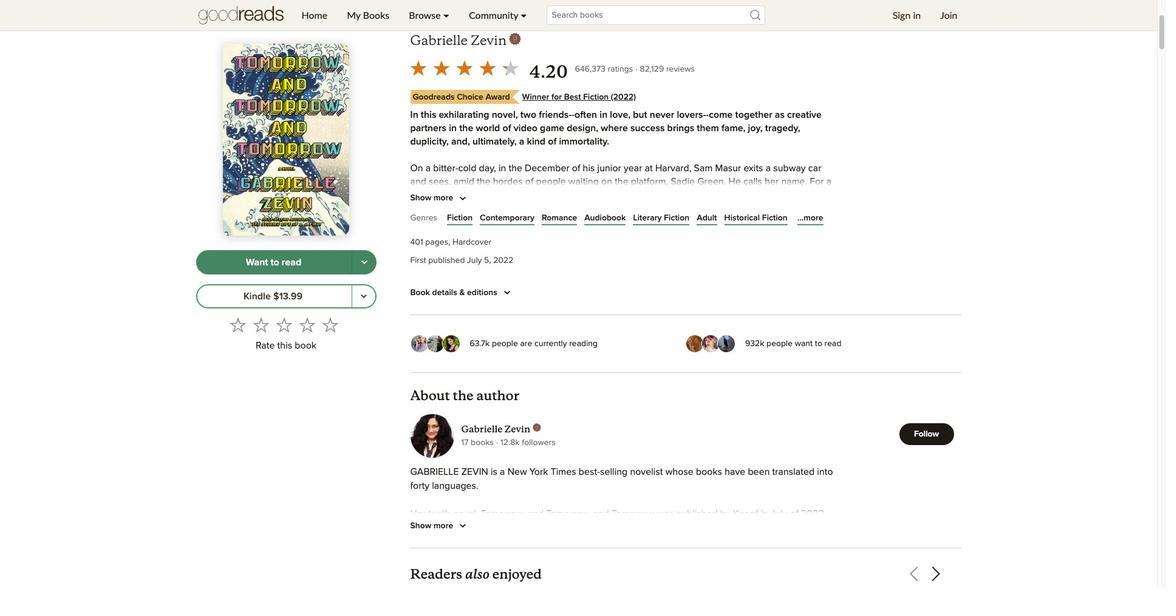 Task type: describe. For each thing, give the bounding box(es) containing it.
are inside on a bitter-cold day, in the december of his junior year at harvard, sam masur exits a subway car and sees, amid the hordes of people waiting on the platform, sadie green. he calls her name. for a moment, she pretends she hasn't heard him, but then, she turns, and a game begins: a legendary collaboration that will launch them to stardom. these friends, intimates since childhood, borrow money, beg favors, and, before even graduating college, they have created their first blockbuster, . overnight, the world is theirs. not even twenty-five years old, sam and sadie are brilliant, successful, and rich, but these qualities won't protect them from their own creative ambitions or the betrayals of their hearts.
[[768, 230, 782, 239]]

646,373
[[575, 65, 606, 74]]

a up selection
[[613, 523, 618, 533]]

1 horizontal spatial even
[[586, 230, 607, 239]]

4.20
[[529, 61, 568, 83]]

show more button for on a bitter-cold day, in the december of his junior year at harvard, sam masur exits a subway car and sees, amid the hordes of people waiting on the platform, sadie green. he calls her name. for a moment, she pretends she hasn't heard him, but then, she turns, and a game begins: a legendary collaboration that will launch them to stardom. these friends, intimates since childhood, borrow money, beg favors, and, before even graduating college, they have created their first blockbuster,
[[410, 191, 470, 206]]

fiction down childhood,
[[762, 214, 788, 222]]

0 vertical spatial 2022
[[493, 256, 514, 265]]

cambridge,
[[527, 283, 576, 293]]

film
[[443, 579, 458, 589]]

be
[[709, 323, 720, 333]]

a up were
[[681, 565, 687, 575]]

the up the our
[[602, 310, 616, 319]]

you
[[532, 336, 548, 346]]

novel
[[514, 310, 538, 319]]

usa
[[740, 523, 759, 533]]

want
[[246, 257, 268, 267]]

more for on a bitter-cold day, in the december of his junior year at harvard, sam masur exits a subway car and sees, amid the hordes of people waiting on the platform, sadie green. he calls her name. for a moment, she pretends she hasn't heard him, but then, she turns, and a game begins: a legendary collaboration that will launch them to stardom. these friends, intimates since childhood, borrow money, beg favors, and, before even graduating college, they have created their first blockbuster,
[[434, 194, 453, 203]]

far
[[469, 296, 480, 306]]

childhood,
[[737, 203, 781, 213]]

above
[[564, 323, 590, 333]]

goodreads author image
[[509, 33, 521, 45]]

twenty- inside on a bitter-cold day, in the december of his junior year at harvard, sam masur exits a subway car and sees, amid the hordes of people waiting on the platform, sadie green. he calls her name. for a moment, she pretends she hasn't heard him, but then, she turns, and a game begins: a legendary collaboration that will launch them to stardom. these friends, intimates since childhood, borrow money, beg favors, and, before even graduating college, they have created their first blockbuster, . overnight, the world is theirs. not even twenty-five years old, sam and sadie are brilliant, successful, and rich, but these qualities won't protect them from their own creative ambitions or the betrayals of their hearts.
[[609, 230, 641, 239]]

on
[[410, 163, 423, 173]]

people for 63.7k people are currently reading
[[492, 339, 518, 348]]

0 horizontal spatial by
[[720, 509, 731, 519]]

big
[[618, 551, 632, 561]]

year
[[624, 163, 643, 173]]

world inside on a bitter-cold day, in the december of his junior year at harvard, sam masur exits a subway car and sees, amid the hordes of people waiting on the platform, sadie green. he calls her name. for a moment, she pretends she hasn't heard him, but then, she turns, and a game begins: a legendary collaboration that will launch them to stardom. these friends, intimates since childhood, borrow money, beg favors, and, before even graduating college, they have created their first blockbuster, . overnight, the world is theirs. not even twenty-five years old, sam and sadie are brilliant, successful, and rich, but these qualities won't protect them from their own creative ambitions or the betrayals of their hearts.
[[504, 230, 528, 239]]

646,373 ratings and 82,129 reviews figure
[[575, 61, 695, 76]]

a up disability, at the right of page
[[778, 296, 784, 306]]

first
[[410, 256, 426, 265]]

this for in
[[421, 110, 436, 120]]

people inside on a bitter-cold day, in the december of his junior year at harvard, sam masur exits a subway car and sees, amid the hordes of people waiting on the platform, sadie green. he calls her name. for a moment, she pretends she hasn't heard him, but then, she turns, and a game begins: a legendary collaboration that will launch them to stardom. these friends, intimates since childhood, borrow money, beg favors, and, before even graduating college, they have created their first blockbuster, . overnight, the world is theirs. not even twenty-five years old, sam and sadie are brilliant, successful, and rich, but these qualities won't protect them from their own creative ambitions or the betrayals of their hearts.
[[536, 177, 566, 186]]

club.
[[782, 537, 804, 547]]

editions
[[467, 289, 497, 297]]

day,
[[479, 163, 496, 173]]

his
[[583, 163, 595, 173]]

literary fiction
[[633, 214, 690, 222]]

gabrielle inside spanning thirty years, from cambridge, massachusetts, to venice beach, california, and lands in between and far beyond, gabrielle zevin's
[[520, 296, 558, 306]]

have inside gabrielle zevin is a new york times best-selling novelist whose books have been translated into forty languages.
[[725, 467, 746, 477]]

green.
[[698, 177, 726, 186]]

where
[[601, 123, 628, 133]]

and down historical
[[723, 230, 739, 239]]

gabrielle for the bottommost gabrielle zevin link
[[461, 423, 503, 435]]

them inside in this exhilarating novel, two friends--often in love, but never lovers--come together as creative partners in the world of video game design, where success brings them fame, joy, tragedy, duplicity, and, ultimately, a kind of immortality.
[[697, 123, 719, 133]]

kindle $13.99
[[244, 291, 303, 301]]

is right yes,
[[828, 323, 835, 333]]

whose
[[666, 467, 694, 477]]

this for rate
[[277, 341, 292, 351]]

of up ultimately,
[[503, 123, 511, 133]]

goodreads
[[413, 93, 455, 101]]

0 vertical spatial it
[[820, 323, 825, 333]]

book details & editions
[[410, 289, 497, 297]]

lovers-
[[677, 110, 706, 120]]

...more button
[[798, 212, 824, 224]]

about the author
[[410, 388, 520, 404]]

author
[[476, 388, 520, 404]]

written
[[680, 551, 709, 561]]

and up intimates
[[685, 190, 702, 200]]

tomorrow, up air
[[546, 509, 591, 519]]

ratings
[[608, 65, 633, 74]]

12.8k followers
[[501, 438, 556, 447]]

of down 401 pages, hardcover
[[452, 256, 460, 266]]

1 vertical spatial them
[[534, 203, 555, 213]]

0 vertical spatial gabrielle zevin link
[[410, 32, 521, 49]]

1 vertical spatial gabrielle zevin link
[[461, 423, 556, 435]]

years
[[658, 230, 681, 239]]

a down her
[[772, 190, 777, 200]]

have inside on a bitter-cold day, in the december of his junior year at harvard, sam masur exits a subway car and sees, amid the hordes of people waiting on the platform, sadie green. he calls her name. for a moment, she pretends she hasn't heard him, but then, she turns, and a game begins: a legendary collaboration that will launch them to stardom. these friends, intimates since childhood, borrow money, beg favors, and, before even graduating college, they have created their first blockbuster, . overnight, the world is theirs. not even twenty-five years old, sam and sadie are brilliant, successful, and rich, but these qualities won't protect them from their own creative ambitions or the betrayals of their hearts.
[[674, 216, 694, 226]]

reviews
[[666, 65, 695, 74]]

2 vertical spatial their
[[463, 256, 482, 266]]

before
[[514, 216, 542, 226]]

but down the on
[[601, 190, 615, 200]]

the up hordes on the top left of page
[[509, 163, 523, 173]]

seller, up selection
[[585, 523, 610, 533]]

and down on
[[410, 177, 426, 186]]

1 vertical spatial by
[[737, 579, 748, 589]]

of up club.
[[790, 509, 799, 519]]

details
[[432, 289, 457, 297]]

acquired
[[697, 579, 735, 589]]

a inside gabrielle zevin is a new york times best-selling novelist whose books have been translated into forty languages.
[[500, 467, 505, 477]]

in inside the is a dazzling and intricately imagined novel that examines the multifarious nature of identity, disability, failure, the redemptive possibilities in play, and above all, our need to connect: to be loved and to love. yes, it is a love story, but it is not one you have read before.
[[513, 323, 521, 333]]

kindle
[[244, 291, 271, 301]]

goodreads author image
[[533, 423, 541, 432]]

contemporary
[[480, 214, 535, 222]]

gabrielle zevin for goodreads author image
[[461, 423, 530, 435]]

the right the on
[[615, 177, 629, 186]]

932k people want to read
[[745, 339, 842, 348]]

the up pretends
[[477, 177, 491, 186]]

game inside on a bitter-cold day, in the december of his junior year at harvard, sam masur exits a subway car and sees, amid the hordes of people waiting on the platform, sadie green. he calls her name. for a moment, she pretends she hasn't heard him, but then, she turns, and a game begins: a legendary collaboration that will launch them to stardom. these friends, intimates since childhood, borrow money, beg favors, and, before even graduating college, they have created their first blockbuster, . overnight, the world is theirs. not even twenty-five years old, sam and sadie are brilliant, successful, and rich, but these qualities won't protect them from their own creative ambitions or the betrayals of their hearts.
[[712, 190, 736, 200]]

into
[[817, 467, 833, 477]]

theirs.
[[540, 230, 565, 239]]

launch
[[503, 203, 531, 213]]

and down between
[[410, 310, 426, 319]]

rate this book
[[256, 341, 317, 351]]

people for 932k people want to read
[[767, 339, 793, 348]]

have inside the is a dazzling and intricately imagined novel that examines the multifarious nature of identity, disability, failure, the redemptive possibilities in play, and above all, our need to connect: to be loved and to love. yes, it is a love story, but it is not one you have read before.
[[550, 336, 571, 346]]

the right failure,
[[818, 310, 832, 319]]

0 vertical spatial even
[[545, 216, 566, 226]]

my books
[[347, 9, 390, 21]]

home link
[[292, 0, 337, 30]]

a left #1
[[439, 537, 444, 547]]

in down exhilarating
[[449, 123, 457, 133]]

1 vertical spatial their
[[683, 243, 702, 253]]

1 horizontal spatial them
[[637, 243, 659, 253]]

an
[[448, 523, 459, 533]]

but inside the is a dazzling and intricately imagined novel that examines the multifarious nature of identity, disability, failure, the redemptive possibilities in play, and above all, our need to connect: to be loved and to love. yes, it is a love story, but it is not one you have read before.
[[464, 336, 477, 346]]

creative inside in this exhilarating novel, two friends--often in love, but never lovers--come together as creative partners in the world of video game design, where success brings them fame, joy, tragedy, duplicity, and, ultimately, a kind of immortality.
[[787, 110, 822, 120]]

and up first published july 5, 2022
[[459, 243, 476, 253]]

.
[[436, 230, 438, 239]]

best up fresh
[[519, 537, 538, 547]]

ambitions
[[761, 243, 803, 253]]

design,
[[567, 123, 599, 133]]

to inside her tenth novel, tomorrow, and tomorrow, and tomorrow was published by knopf in july of 2022 and was an instant new york times best seller, a sunday times best seller, a usa today best seller, a #1 national indie best seller, and a selection of the tonight show's fallon book club. maureen corrigan of npr's fresh air called it, "a big beautifully written novel…that succeeds in being both serious art and immersive entertainment." following a twenty-five-bidder auction, the feature film rights to tomorrow, and tomorrow, and tomorrow were acquired by temple hil
[[487, 579, 495, 589]]

in left the love,
[[600, 110, 608, 120]]

0 vertical spatial their
[[732, 216, 751, 226]]

#1
[[446, 537, 455, 547]]

the inside in this exhilarating novel, two friends--often in love, but never lovers--come together as creative partners in the world of video game design, where success brings them fame, joy, tragedy, duplicity, and, ultimately, a kind of immortality.
[[459, 123, 474, 133]]

hordes
[[493, 177, 523, 186]]

on
[[602, 177, 612, 186]]

it,
[[597, 551, 604, 561]]

community ▾ link
[[459, 0, 537, 30]]

the up the rich,
[[488, 230, 502, 239]]

of up hasn't
[[525, 177, 534, 186]]

rating 4.2 out of 5 image
[[407, 57, 522, 80]]

national
[[458, 537, 493, 547]]

her tenth novel, tomorrow, and tomorrow, and tomorrow was published by knopf in july of 2022 and was an instant new york times best seller, a sunday times best seller, a usa today best seller, a #1 national indie best seller, and a selection of the tonight show's fallon book club. maureen corrigan of npr's fresh air called it, "a big beautifully written novel…that succeeds in being both serious art and immersive entertainment." following a twenty-five-bidder auction, the feature film rights to tomorrow, and tomorrow, and tomorrow were acquired by temple hil
[[410, 509, 824, 589]]

turns,
[[659, 190, 683, 200]]

of inside the is a dazzling and intricately imagined novel that examines the multifarious nature of identity, disability, failure, the redemptive possibilities in play, and above all, our need to connect: to be loved and to love. yes, it is a love story, but it is not one you have read before.
[[700, 310, 708, 319]]

times inside gabrielle zevin is a new york times best-selling novelist whose books have been translated into forty languages.
[[551, 467, 576, 477]]

genres
[[410, 214, 438, 222]]

of up art
[[490, 551, 498, 561]]

and down entertainment."
[[610, 579, 626, 589]]

fiction up overnight,
[[447, 214, 473, 222]]

to inside spanning thirty years, from cambridge, massachusetts, to venice beach, california, and lands in between and far beyond, gabrielle zevin's
[[646, 283, 655, 293]]

is up disability, at the right of page
[[769, 296, 776, 306]]

goodreads choice award
[[413, 93, 510, 101]]

blockbuster,
[[772, 216, 823, 226]]

the right about
[[453, 388, 474, 404]]

the right or on the top of the page
[[817, 243, 830, 253]]

0 horizontal spatial it
[[480, 336, 485, 346]]

published inside her tenth novel, tomorrow, and tomorrow, and tomorrow was published by knopf in july of 2022 and was an instant new york times best seller, a sunday times best seller, a usa today best seller, a #1 national indie best seller, and a selection of the tonight show's fallon book club. maureen corrigan of npr's fresh air called it, "a big beautifully written novel…that succeeds in being both serious art and immersive entertainment." following a twenty-five-bidder auction, the feature film rights to tomorrow, and tomorrow, and tomorrow were acquired by temple hil
[[676, 509, 718, 519]]

one
[[513, 336, 529, 346]]

average rating of 4.20 stars. figure
[[407, 57, 575, 83]]

collaboration
[[410, 203, 466, 213]]

to inside want to read button
[[271, 257, 279, 267]]

first published july 5, 2022
[[410, 256, 514, 265]]

tomorrow, down entertainment."
[[563, 579, 608, 589]]

game inside in this exhilarating novel, two friends--often in love, but never lovers--come together as creative partners in the world of video game design, where success brings them fame, joy, tragedy, duplicity, and, ultimately, a kind of immortality.
[[540, 123, 565, 133]]

old,
[[684, 230, 700, 239]]

best up the tonight
[[683, 523, 702, 533]]

of down sunday
[[636, 537, 644, 547]]

borrow
[[784, 203, 814, 213]]

top genres for this book element
[[410, 211, 961, 230]]

a left usa
[[733, 523, 738, 533]]

been
[[748, 467, 770, 477]]

a up called on the bottom of the page
[[587, 537, 592, 547]]

gabrielle zevin for goodreads author icon on the left top of the page
[[410, 32, 507, 49]]

the up beautifully
[[647, 537, 660, 547]]

times up fresh
[[535, 523, 561, 533]]

but up hearts.
[[498, 243, 512, 253]]

community ▾
[[469, 9, 527, 21]]

1 - from the left
[[572, 110, 575, 120]]

and down npr's
[[506, 565, 522, 575]]

fiction down intimates
[[664, 214, 690, 222]]

story,
[[439, 336, 461, 346]]

cold
[[458, 163, 477, 173]]

0 vertical spatial sam
[[694, 163, 713, 173]]

a right on
[[426, 163, 431, 173]]

audiobook
[[585, 214, 626, 222]]

pages,
[[425, 238, 450, 247]]

seller, up maureen
[[410, 537, 436, 547]]

a right for
[[827, 177, 832, 186]]

tomorrow, up indie
[[481, 509, 525, 519]]

that inside the is a dazzling and intricately imagined novel that examines the multifarious nature of identity, disability, failure, the redemptive possibilities in play, and above all, our need to connect: to be loved and to love. yes, it is a love story, but it is not one you have read before.
[[540, 310, 556, 319]]

0 horizontal spatial are
[[520, 339, 532, 348]]

indie
[[496, 537, 516, 547]]

read inside the is a dazzling and intricately imagined novel that examines the multifarious nature of identity, disability, failure, the redemptive possibilities in play, and above all, our need to connect: to be loved and to love. yes, it is a love story, but it is not one you have read before.
[[573, 336, 593, 346]]

and down her
[[410, 523, 426, 533]]

connect:
[[659, 323, 696, 333]]

winner
[[522, 93, 549, 101]]

book details & editions button
[[410, 286, 514, 300]]

hearts.
[[484, 256, 513, 266]]

bitter-
[[433, 163, 458, 173]]

and up fresh
[[528, 509, 544, 519]]

being
[[410, 565, 435, 575]]

and up called on the bottom of the page
[[569, 537, 585, 547]]

in down club.
[[804, 551, 811, 561]]

reading
[[569, 339, 598, 348]]

sign
[[893, 9, 911, 21]]

joy,
[[748, 123, 763, 133]]

rating 0 out of 5 group
[[227, 314, 342, 337]]

rate this book element
[[196, 314, 376, 356]]

from inside spanning thirty years, from cambridge, massachusetts, to venice beach, california, and lands in between and far beyond, gabrielle zevin's
[[505, 283, 524, 293]]

best right the for
[[564, 93, 581, 101]]

gabrielle for topmost gabrielle zevin link
[[410, 32, 468, 49]]

and up currently
[[545, 323, 561, 333]]

rate 5 out of 5 image
[[323, 317, 338, 333]]

knopf
[[733, 509, 758, 519]]

books inside gabrielle zevin is a new york times best-selling novelist whose books have been translated into forty languages.
[[696, 467, 722, 477]]

of right kind
[[548, 137, 557, 146]]

0 vertical spatial was
[[657, 509, 674, 519]]

best up called on the bottom of the page
[[563, 523, 582, 533]]

forty
[[410, 481, 430, 491]]



Task type: locate. For each thing, give the bounding box(es) containing it.
2 horizontal spatial read
[[825, 339, 842, 348]]

seller, up show's
[[704, 523, 730, 533]]

these
[[515, 243, 538, 253]]

need
[[624, 323, 646, 333]]

0 horizontal spatial twenty-
[[609, 230, 641, 239]]

her
[[410, 509, 426, 519]]

twenty- inside her tenth novel, tomorrow, and tomorrow, and tomorrow was published by knopf in july of 2022 and was an instant new york times best seller, a sunday times best seller, a usa today best seller, a #1 national indie best seller, and a selection of the tonight show's fallon book club. maureen corrigan of npr's fresh air called it, "a big beautifully written novel…that succeeds in being both serious art and immersive entertainment." following a twenty-five-bidder auction, the feature film rights to tomorrow, and tomorrow, and tomorrow were acquired by temple hil
[[689, 565, 720, 575]]

thirty
[[453, 283, 474, 293]]

translated
[[773, 467, 815, 477]]

followers
[[522, 438, 556, 447]]

but down possibilities
[[464, 336, 477, 346]]

money,
[[410, 216, 441, 226]]

▾ for community ▾
[[521, 9, 527, 21]]

york up indie
[[514, 523, 533, 533]]

- right "never"
[[706, 110, 709, 120]]

twenty- up the protect
[[609, 230, 641, 239]]

0 horizontal spatial and,
[[451, 137, 470, 146]]

1 horizontal spatial was
[[657, 509, 674, 519]]

2 show from the top
[[410, 522, 432, 530]]

0 vertical spatial books
[[471, 438, 494, 447]]

0 horizontal spatial july
[[467, 256, 482, 265]]

first
[[754, 216, 769, 226]]

1 horizontal spatial july
[[771, 509, 788, 519]]

this right rate
[[277, 341, 292, 351]]

0 horizontal spatial sadie
[[671, 177, 695, 186]]

and down disability, at the right of page
[[749, 323, 765, 333]]

1 vertical spatial books
[[696, 467, 722, 477]]

of left the his
[[572, 163, 581, 173]]

1 vertical spatial have
[[550, 336, 571, 346]]

1 vertical spatial sadie
[[742, 230, 766, 239]]

gabrielle down cambridge,
[[520, 296, 558, 306]]

0 vertical spatial have
[[674, 216, 694, 226]]

None search field
[[537, 5, 775, 25]]

this inside in this exhilarating novel, two friends--often in love, but never lovers--come together as creative partners in the world of video game design, where success brings them fame, joy, tragedy, duplicity, and, ultimately, a kind of immortality.
[[421, 110, 436, 120]]

even up theirs.
[[545, 216, 566, 226]]

world up these
[[504, 230, 528, 239]]

ultimately,
[[473, 137, 517, 146]]

overnight,
[[441, 230, 485, 239]]

0 horizontal spatial this
[[277, 341, 292, 351]]

tomorrow down following
[[629, 579, 671, 589]]

exhilarating
[[439, 110, 489, 120]]

july left 5,
[[467, 256, 482, 265]]

show for her tenth novel, tomorrow, and tomorrow, and tomorrow was published by knopf in july of 2022 and was an instant new york times best seller, a sunday times best seller, a usa today best seller, a #1 national indie best seller, and a selection of the tonight show's fallon book club. maureen corrigan of npr's fresh air called it, "a big beautifully written novel…that succeeds in being both serious art and immersive entertainment." following a twenty-five-bidder auction, the feature film rights to tomorrow, and tomorrow, and tomorrow were acquired by temple hil
[[410, 522, 432, 530]]

0 horizontal spatial creative
[[725, 243, 759, 253]]

by down bidder
[[737, 579, 748, 589]]

stardom.
[[569, 203, 606, 213]]

new inside gabrielle zevin is a new york times best-selling novelist whose books have been translated into forty languages.
[[508, 467, 527, 477]]

0 horizontal spatial -
[[572, 110, 575, 120]]

1 vertical spatial are
[[520, 339, 532, 348]]

show more button for her tenth novel, tomorrow, and tomorrow, and tomorrow was published by knopf in july of 2022 and was an instant new york times best seller, a sunday times best seller, a usa today best seller, a #1 national indie best seller, and a selection of the tonight show's fallon book club. maureen corrigan of npr's fresh air called it, "a big beautifully written novel…that succeeds in being both serious art and immersive entertainment." following a twenty-five-bidder auction, the feature film rights to tomorrow, and tomorrow, and tomorrow were acquired by temple hil
[[410, 519, 470, 533]]

and, inside in this exhilarating novel, two friends--often in love, but never lovers--come together as creative partners in the world of video game design, where success brings them fame, joy, tragedy, duplicity, and, ultimately, a kind of immortality.
[[451, 137, 470, 146]]

success
[[631, 123, 665, 133]]

tragedy,
[[765, 123, 801, 133]]

maureen
[[410, 551, 448, 561]]

novelist
[[630, 467, 663, 477]]

tomorrow up sunday
[[612, 509, 654, 519]]

2 show more button from the top
[[410, 519, 470, 533]]

duplicity,
[[410, 137, 449, 146]]

but up success at the top right of page
[[633, 110, 648, 120]]

fiction
[[583, 93, 609, 101], [447, 214, 473, 222], [664, 214, 690, 222], [762, 214, 788, 222]]

0 vertical spatial show more
[[410, 194, 453, 203]]

book inside her tenth novel, tomorrow, and tomorrow, and tomorrow was published by knopf in july of 2022 and was an instant new york times best seller, a sunday times best seller, a usa today best seller, a #1 national indie best seller, and a selection of the tonight show's fallon book club. maureen corrigan of npr's fresh air called it, "a big beautifully written novel…that succeeds in being both serious art and immersive entertainment." following a twenty-five-bidder auction, the feature film rights to tomorrow, and tomorrow, and tomorrow were acquired by temple hil
[[758, 537, 780, 547]]

0 vertical spatial zevin
[[471, 32, 507, 49]]

best up club.
[[790, 523, 808, 533]]

is inside gabrielle zevin is a new york times best-selling novelist whose books have been translated into forty languages.
[[491, 467, 498, 477]]

in right sign
[[913, 9, 921, 21]]

in up dazzling
[[809, 283, 817, 293]]

1 vertical spatial world
[[504, 230, 528, 239]]

1 show more from the top
[[410, 194, 453, 203]]

and down thirty
[[450, 296, 466, 306]]

seller, up air
[[540, 537, 566, 547]]

1 vertical spatial even
[[586, 230, 607, 239]]

0 horizontal spatial that
[[468, 203, 484, 213]]

show down her
[[410, 522, 432, 530]]

a down green.
[[704, 190, 709, 200]]

creative inside on a bitter-cold day, in the december of his junior year at harvard, sam masur exits a subway car and sees, amid the hordes of people waiting on the platform, sadie green. he calls her name. for a moment, she pretends she hasn't heard him, but then, she turns, and a game begins: a legendary collaboration that will launch them to stardom. these friends, intimates since childhood, borrow money, beg favors, and, before even graduating college, they have created their first blockbuster, . overnight, the world is theirs. not even twenty-five years old, sam and sadie are brilliant, successful, and rich, but these qualities won't protect them from their own creative ambitions or the betrayals of their hearts.
[[725, 243, 759, 253]]

1 show from the top
[[410, 194, 432, 203]]

1 horizontal spatial have
[[674, 216, 694, 226]]

even down graduating
[[586, 230, 607, 239]]

82,129
[[640, 65, 664, 74]]

1 vertical spatial book
[[758, 537, 780, 547]]

show up collaboration
[[410, 194, 432, 203]]

0 vertical spatial book
[[410, 289, 430, 297]]

together
[[736, 110, 773, 120]]

she up the launch
[[509, 190, 524, 200]]

adult link
[[697, 212, 717, 224]]

novel, inside in this exhilarating novel, two friends--often in love, but never lovers--come together as creative partners in the world of video game design, where success brings them fame, joy, tragedy, duplicity, and, ultimately, a kind of immortality.
[[492, 110, 518, 120]]

and, inside on a bitter-cold day, in the december of his junior year at harvard, sam masur exits a subway car and sees, amid the hordes of people waiting on the platform, sadie green. he calls her name. for a moment, she pretends she hasn't heard him, but then, she turns, and a game begins: a legendary collaboration that will launch them to stardom. these friends, intimates since childhood, borrow money, beg favors, and, before even graduating college, they have created their first blockbuster, . overnight, the world is theirs. not even twenty-five years old, sam and sadie are brilliant, successful, and rich, but these qualities won't protect them from their own creative ambitions or the betrayals of their hearts.
[[493, 216, 512, 226]]

five-
[[720, 565, 739, 575]]

$13.99
[[273, 291, 303, 301]]

1 vertical spatial from
[[505, 283, 524, 293]]

0 horizontal spatial books
[[471, 438, 494, 447]]

york inside her tenth novel, tomorrow, and tomorrow, and tomorrow was published by knopf in july of 2022 and was an instant new york times best seller, a sunday times best seller, a usa today best seller, a #1 national indie best seller, and a selection of the tonight show's fallon book club. maureen corrigan of npr's fresh air called it, "a big beautifully written novel…that succeeds in being both serious art and immersive entertainment." following a twenty-five-bidder auction, the feature film rights to tomorrow, and tomorrow, and tomorrow were acquired by temple hil
[[514, 523, 533, 533]]

0 horizontal spatial published
[[428, 256, 465, 265]]

1 horizontal spatial novel,
[[492, 110, 518, 120]]

home
[[302, 9, 328, 21]]

1 vertical spatial more
[[434, 522, 453, 530]]

audiobook link
[[585, 212, 626, 224]]

sadie
[[671, 177, 695, 186], [742, 230, 766, 239]]

possibilities
[[461, 323, 511, 333]]

1 horizontal spatial she
[[509, 190, 524, 200]]

1 show more button from the top
[[410, 191, 470, 206]]

▾ for browse ▾
[[443, 9, 450, 21]]

own
[[705, 243, 723, 253]]

show for on a bitter-cold day, in the december of his junior year at harvard, sam masur exits a subway car and sees, amid the hordes of people waiting on the platform, sadie green. he calls her name. for a moment, she pretends she hasn't heard him, but then, she turns, and a game begins: a legendary collaboration that will launch them to stardom. these friends, intimates since childhood, borrow money, beg favors, and, before even graduating college, they have created their first blockbuster,
[[410, 194, 432, 203]]

1 she from the left
[[450, 190, 465, 200]]

but inside in this exhilarating novel, two friends--often in love, but never lovers--come together as creative partners in the world of video game design, where success brings them fame, joy, tragedy, duplicity, and, ultimately, a kind of immortality.
[[633, 110, 648, 120]]

show more for on a bitter-cold day, in the december of his junior year at harvard, sam masur exits a subway car and sees, amid the hordes of people waiting on the platform, sadie green. he calls her name. for a moment, she pretends she hasn't heard him, but then, she turns, and a game begins: a legendary collaboration that will launch them to stardom. these friends, intimates since childhood, borrow money, beg favors, and, before even graduating college, they have created their first blockbuster,
[[410, 194, 453, 203]]

a up her
[[766, 163, 771, 173]]

0 horizontal spatial book
[[410, 289, 430, 297]]

july up today
[[771, 509, 788, 519]]

novel, inside her tenth novel, tomorrow, and tomorrow, and tomorrow was published by knopf in july of 2022 and was an instant new york times best seller, a sunday times best seller, a usa today best seller, a #1 national indie best seller, and a selection of the tonight show's fallon book club. maureen corrigan of npr's fresh air called it, "a big beautifully written novel…that succeeds in being both serious art and immersive entertainment." following a twenty-five-bidder auction, the feature film rights to tomorrow, and tomorrow, and tomorrow were acquired by temple hil
[[453, 509, 479, 519]]

protect
[[604, 243, 634, 253]]

and, down will
[[493, 216, 512, 226]]

york inside gabrielle zevin is a new york times best-selling novelist whose books have been translated into forty languages.
[[530, 467, 548, 477]]

in
[[410, 110, 418, 120]]

1 horizontal spatial world
[[504, 230, 528, 239]]

in inside spanning thirty years, from cambridge, massachusetts, to venice beach, california, and lands in between and far beyond, gabrielle zevin's
[[809, 283, 817, 293]]

to inside on a bitter-cold day, in the december of his junior year at harvard, sam masur exits a subway car and sees, amid the hordes of people waiting on the platform, sadie green. he calls her name. for a moment, she pretends she hasn't heard him, but then, she turns, and a game begins: a legendary collaboration that will launch them to stardom. these friends, intimates since childhood, borrow money, beg favors, and, before even graduating college, they have created their first blockbuster, . overnight, the world is theirs. not even twenty-five years old, sam and sadie are brilliant, successful, and rich, but these qualities won't protect them from their own creative ambitions or the betrayals of their hearts.
[[558, 203, 566, 213]]

july
[[467, 256, 482, 265], [771, 509, 788, 519]]

0 horizontal spatial 2022
[[493, 256, 514, 265]]

rate 2 out of 5 image
[[253, 317, 269, 333]]

0 vertical spatial world
[[476, 123, 500, 133]]

community
[[469, 9, 518, 21]]

2 vertical spatial them
[[637, 243, 659, 253]]

art
[[492, 565, 504, 575]]

more down tenth
[[434, 522, 453, 530]]

0 horizontal spatial novel,
[[453, 509, 479, 519]]

▾ up goodreads author icon on the left top of the page
[[521, 9, 527, 21]]

1 ▾ from the left
[[443, 9, 450, 21]]

rate 3 out of 5 image
[[276, 317, 292, 333]]

0 vertical spatial are
[[768, 230, 782, 239]]

646,373 ratings
[[575, 65, 633, 74]]

is left the not
[[487, 336, 494, 346]]

show more up collaboration
[[410, 194, 453, 203]]

by
[[720, 509, 731, 519], [737, 579, 748, 589]]

1 horizontal spatial this
[[421, 110, 436, 120]]

1 vertical spatial and,
[[493, 216, 512, 226]]

fiction up often
[[583, 93, 609, 101]]

1 vertical spatial published
[[676, 509, 718, 519]]

1 vertical spatial new
[[492, 523, 512, 533]]

subway
[[774, 163, 806, 173]]

brings
[[667, 123, 695, 133]]

1 vertical spatial tomorrow
[[629, 579, 671, 589]]

from inside on a bitter-cold day, in the december of his junior year at harvard, sam masur exits a subway car and sees, amid the hordes of people waiting on the platform, sadie green. he calls her name. for a moment, she pretends she hasn't heard him, but then, she turns, and a game begins: a legendary collaboration that will launch them to stardom. these friends, intimates since childhood, borrow money, beg favors, and, before even graduating college, they have created their first blockbuster, . overnight, the world is theirs. not even twenty-five years old, sam and sadie are brilliant, successful, and rich, but these qualities won't protect them from their own creative ambitions or the betrayals of their hearts.
[[661, 243, 680, 253]]

0 vertical spatial show more button
[[410, 191, 470, 206]]

sees,
[[429, 177, 451, 186]]

air
[[555, 551, 567, 561]]

redemptive
[[410, 323, 459, 333]]

1 vertical spatial show
[[410, 522, 432, 530]]

was
[[657, 509, 674, 519], [429, 523, 446, 533]]

today
[[762, 523, 787, 533]]

2 vertical spatial have
[[725, 467, 746, 477]]

follow button
[[899, 423, 954, 445]]

legendary
[[779, 190, 822, 200]]

0 vertical spatial published
[[428, 256, 465, 265]]

0 vertical spatial sadie
[[671, 177, 695, 186]]

sadie down first
[[742, 230, 766, 239]]

- up design, at top
[[572, 110, 575, 120]]

zevin for goodreads author icon on the left top of the page
[[471, 32, 507, 49]]

sam up green.
[[694, 163, 713, 173]]

seller,
[[585, 523, 610, 533], [704, 523, 730, 533], [410, 537, 436, 547], [540, 537, 566, 547]]

december
[[525, 163, 570, 173]]

and up selection
[[593, 509, 609, 519]]

1 vertical spatial novel,
[[453, 509, 479, 519]]

5,
[[484, 256, 491, 265]]

twenty- down written
[[689, 565, 720, 575]]

profile image for gabrielle zevin. image
[[410, 414, 454, 458]]

spanning thirty years, from cambridge, massachusetts, to venice beach, california, and lands in between and far beyond, gabrielle zevin's
[[410, 283, 817, 306]]

more up collaboration
[[434, 194, 453, 203]]

harvard,
[[656, 163, 692, 173]]

0 horizontal spatial them
[[534, 203, 555, 213]]

their down old,
[[683, 243, 702, 253]]

2 more from the top
[[434, 522, 453, 530]]

tonight
[[663, 537, 694, 547]]

in up today
[[761, 509, 769, 519]]

and down immersive
[[545, 579, 561, 589]]

1 horizontal spatial book
[[758, 537, 780, 547]]

fiction link
[[447, 212, 473, 224]]

the right auction,
[[805, 565, 818, 575]]

serious
[[459, 565, 490, 575]]

1 vertical spatial zevin
[[505, 423, 530, 435]]

1 horizontal spatial creative
[[787, 110, 822, 120]]

tomorrow, down art
[[498, 579, 542, 589]]

that inside on a bitter-cold day, in the december of his junior year at harvard, sam masur exits a subway car and sees, amid the hordes of people waiting on the platform, sadie green. he calls her name. for a moment, she pretends she hasn't heard him, but then, she turns, and a game begins: a legendary collaboration that will launch them to stardom. these friends, intimates since childhood, borrow money, beg favors, and, before even graduating college, they have created their first blockbuster, . overnight, the world is theirs. not even twenty-five years old, sam and sadie are brilliant, successful, and rich, but these qualities won't protect them from their own creative ambitions or the betrayals of their hearts.
[[468, 203, 484, 213]]

new inside her tenth novel, tomorrow, and tomorrow, and tomorrow was published by knopf in july of 2022 and was an instant new york times best seller, a sunday times best seller, a usa today best seller, a #1 national indie best seller, and a selection of the tonight show's fallon book club. maureen corrigan of npr's fresh air called it, "a big beautifully written novel…that succeeds in being both serious art and immersive entertainment." following a twenty-five-bidder auction, the feature film rights to tomorrow, and tomorrow, and tomorrow were acquired by temple hil
[[492, 523, 512, 533]]

their left 5,
[[463, 256, 482, 266]]

enjoyed
[[493, 566, 542, 583]]

1 vertical spatial twenty-
[[689, 565, 720, 575]]

exits
[[744, 163, 763, 173]]

2 horizontal spatial have
[[725, 467, 746, 477]]

game down the friends- on the left top
[[540, 123, 565, 133]]

1 vertical spatial sam
[[702, 230, 721, 239]]

people down possibilities
[[492, 339, 518, 348]]

times left the best-
[[551, 467, 576, 477]]

all,
[[593, 323, 605, 333]]

temple
[[750, 579, 781, 589]]

a down video at top
[[519, 137, 525, 146]]

1 more from the top
[[434, 194, 453, 203]]

zevin up 12.8k
[[505, 423, 530, 435]]

for
[[810, 177, 824, 186]]

is inside on a bitter-cold day, in the december of his junior year at harvard, sam masur exits a subway car and sees, amid the hordes of people waiting on the platform, sadie green. he calls her name. for a moment, she pretends she hasn't heard him, but then, she turns, and a game begins: a legendary collaboration that will launch them to stardom. these friends, intimates since childhood, borrow money, beg favors, and, before even graduating college, they have created their first blockbuster, . overnight, the world is theirs. not even twenty-five years old, sam and sadie are brilliant, successful, and rich, but these qualities won't protect them from their own creative ambitions or the betrayals of their hearts.
[[530, 230, 537, 239]]

choice
[[457, 93, 484, 101]]

have left been
[[725, 467, 746, 477]]

zevin for goodreads author image
[[505, 423, 530, 435]]

and left the lands
[[765, 283, 781, 293]]

in up one
[[513, 323, 521, 333]]

currently
[[535, 339, 567, 348]]

books right 17
[[471, 438, 494, 447]]

massachusetts,
[[578, 283, 644, 293]]

intricately
[[429, 310, 470, 319]]

gabrielle zevin up 12.8k
[[461, 423, 530, 435]]

in this exhilarating novel, two friends--often in love, but never lovers--come together as creative partners in the world of video game design, where success brings them fame, joy, tragedy, duplicity, and, ultimately, a kind of immortality.
[[410, 110, 822, 146]]

adult
[[697, 214, 717, 222]]

0 horizontal spatial game
[[540, 123, 565, 133]]

0 vertical spatial show
[[410, 194, 432, 203]]

0 vertical spatial tomorrow
[[612, 509, 654, 519]]

0 vertical spatial creative
[[787, 110, 822, 120]]

1 vertical spatial 2022
[[801, 509, 824, 519]]

july inside her tenth novel, tomorrow, and tomorrow, and tomorrow was published by knopf in july of 2022 and was an instant new york times best seller, a sunday times best seller, a usa today best seller, a #1 national indie best seller, and a selection of the tonight show's fallon book club. maureen corrigan of npr's fresh air called it, "a big beautifully written novel…that succeeds in being both serious art and immersive entertainment." following a twenty-five-bidder auction, the feature film rights to tomorrow, and tomorrow, and tomorrow were acquired by temple hil
[[771, 509, 788, 519]]

world inside in this exhilarating novel, two friends--often in love, but never lovers--come together as creative partners in the world of video game design, where success brings them fame, joy, tragedy, duplicity, and, ultimately, a kind of immortality.
[[476, 123, 500, 133]]

called
[[569, 551, 594, 561]]

0 horizontal spatial ▾
[[443, 9, 450, 21]]

0 vertical spatial july
[[467, 256, 482, 265]]

romance link
[[542, 212, 577, 224]]

1 horizontal spatial -
[[706, 110, 709, 120]]

0 vertical spatial game
[[540, 123, 565, 133]]

0 horizontal spatial their
[[463, 256, 482, 266]]

3 she from the left
[[642, 190, 657, 200]]

or
[[805, 243, 814, 253]]

join link
[[931, 0, 968, 30]]

in inside on a bitter-cold day, in the december of his junior year at harvard, sam masur exits a subway car and sees, amid the hordes of people waiting on the platform, sadie green. he calls her name. for a moment, she pretends she hasn't heard him, but then, she turns, and a game begins: a legendary collaboration that will launch them to stardom. these friends, intimates since childhood, borrow money, beg favors, and, before even graduating college, they have created their first blockbuster, . overnight, the world is theirs. not even twenty-five years old, sam and sadie are brilliant, successful, and rich, but these qualities won't protect them from their own creative ambitions or the betrayals of their hearts.
[[499, 163, 506, 173]]

1 vertical spatial this
[[277, 341, 292, 351]]

this
[[421, 110, 436, 120], [277, 341, 292, 351]]

read inside button
[[282, 257, 301, 267]]

1 vertical spatial july
[[771, 509, 788, 519]]

a left love
[[410, 336, 416, 346]]

gabrielle zevin link up rating 4.2 out of 5 image
[[410, 32, 521, 49]]

have down intimates
[[674, 216, 694, 226]]

more for her tenth novel, tomorrow, and tomorrow, and tomorrow was published by knopf in july of 2022 and was an instant new york times best seller, a sunday times best seller, a usa today best seller, a #1 national indie best seller, and a selection of the tonight show's fallon book club. maureen corrigan of npr's fresh air called it, "a big beautifully written novel…that succeeds in being both serious art and immersive entertainment." following a twenty-five-bidder auction, the feature film rights to tomorrow, and tomorrow, and tomorrow were acquired by temple hil
[[434, 522, 453, 530]]

people down love.
[[767, 339, 793, 348]]

favors,
[[463, 216, 491, 226]]

0 horizontal spatial she
[[450, 190, 465, 200]]

0 horizontal spatial have
[[550, 336, 571, 346]]

2 horizontal spatial she
[[642, 190, 657, 200]]

0 vertical spatial new
[[508, 467, 527, 477]]

times up the tonight
[[655, 523, 680, 533]]

a inside in this exhilarating novel, two friends--often in love, but never lovers--come together as creative partners in the world of video game design, where success brings them fame, joy, tragedy, duplicity, and, ultimately, a kind of immortality.
[[519, 137, 525, 146]]

2 ▾ from the left
[[521, 9, 527, 21]]

novel, up instant on the bottom left
[[453, 509, 479, 519]]

0 vertical spatial from
[[661, 243, 680, 253]]

love,
[[610, 110, 631, 120]]

zevin down community
[[471, 32, 507, 49]]

of right nature
[[700, 310, 708, 319]]

1 horizontal spatial their
[[683, 243, 702, 253]]

1 horizontal spatial game
[[712, 190, 736, 200]]

book inside button
[[410, 289, 430, 297]]

2 she from the left
[[509, 190, 524, 200]]

begins:
[[738, 190, 769, 200]]

0 horizontal spatial people
[[492, 339, 518, 348]]

1 vertical spatial show more button
[[410, 519, 470, 533]]

2022 inside her tenth novel, tomorrow, and tomorrow, and tomorrow was published by knopf in july of 2022 and was an instant new york times best seller, a sunday times best seller, a usa today best seller, a #1 national indie best seller, and a selection of the tonight show's fallon book club. maureen corrigan of npr's fresh air called it, "a big beautifully written novel…that succeeds in being both serious art and immersive entertainment." following a twenty-five-bidder auction, the feature film rights to tomorrow, and tomorrow, and tomorrow were acquired by temple hil
[[801, 509, 824, 519]]

selection
[[595, 537, 633, 547]]

17
[[461, 438, 469, 447]]

1 horizontal spatial twenty-
[[689, 565, 720, 575]]

2 - from the left
[[706, 110, 709, 120]]

times
[[551, 467, 576, 477], [535, 523, 561, 533], [655, 523, 680, 533]]

that
[[468, 203, 484, 213], [540, 310, 556, 319]]

books right whose at the bottom right
[[696, 467, 722, 477]]

successful,
[[410, 243, 457, 253]]

for
[[552, 93, 562, 101]]

63.7k people are currently reading
[[470, 339, 598, 348]]

are down play,
[[520, 339, 532, 348]]

1 vertical spatial gabrielle zevin
[[461, 423, 530, 435]]

gabrielle zevin link
[[410, 32, 521, 49], [461, 423, 556, 435]]

0 vertical spatial novel,
[[492, 110, 518, 120]]

want
[[795, 339, 813, 348]]

new down 12.8k
[[508, 467, 527, 477]]

0 vertical spatial by
[[720, 509, 731, 519]]

even
[[545, 216, 566, 226], [586, 230, 607, 239]]

rate 4 out of 5 image
[[300, 317, 315, 333]]

show more for her tenth novel, tomorrow, and tomorrow, and tomorrow was published by knopf in july of 2022 and was an instant new york times best seller, a sunday times best seller, a usa today best seller, a #1 national indie best seller, and a selection of the tonight show's fallon book club. maureen corrigan of npr's fresh air called it, "a big beautifully written novel…that succeeds in being both serious art and immersive entertainment." following a twenty-five-bidder auction, the feature film rights to tomorrow, and tomorrow, and tomorrow were acquired by temple hil
[[410, 522, 453, 530]]

0 vertical spatial and,
[[451, 137, 470, 146]]

0 horizontal spatial read
[[282, 257, 301, 267]]

corrigan
[[451, 551, 488, 561]]

not
[[568, 230, 583, 239]]

0 vertical spatial gabrielle
[[410, 32, 468, 49]]

historical fiction link
[[725, 212, 788, 224]]

1 vertical spatial that
[[540, 310, 556, 319]]

home image
[[198, 0, 283, 30]]

her
[[765, 177, 779, 186]]

1 vertical spatial was
[[429, 523, 446, 533]]

the down exhilarating
[[459, 123, 474, 133]]

from up beyond,
[[505, 283, 524, 293]]

0 horizontal spatial world
[[476, 123, 500, 133]]

published down successful,
[[428, 256, 465, 265]]

0 horizontal spatial even
[[545, 216, 566, 226]]

rate 1 out of 5 image
[[230, 317, 246, 333]]

five
[[641, 230, 656, 239]]

1 horizontal spatial read
[[573, 336, 593, 346]]

1 horizontal spatial sadie
[[742, 230, 766, 239]]

loved
[[723, 323, 746, 333]]

game up since
[[712, 190, 736, 200]]

feature
[[410, 579, 441, 589]]

show more button up #1
[[410, 519, 470, 533]]

0 vertical spatial this
[[421, 110, 436, 120]]

was up the tonight
[[657, 509, 674, 519]]

Search by book title or ISBN text field
[[547, 5, 765, 25]]

book title: tomorrow, and tomorrow, and tomorrow element
[[410, 0, 895, 25]]

it down possibilities
[[480, 336, 485, 346]]

1 vertical spatial york
[[514, 523, 533, 533]]

2022 up club.
[[801, 509, 824, 519]]

2 show more from the top
[[410, 522, 453, 530]]

0 vertical spatial them
[[697, 123, 719, 133]]



Task type: vqa. For each thing, say whether or not it's contained in the screenshot.
regarded at the right bottom of page
no



